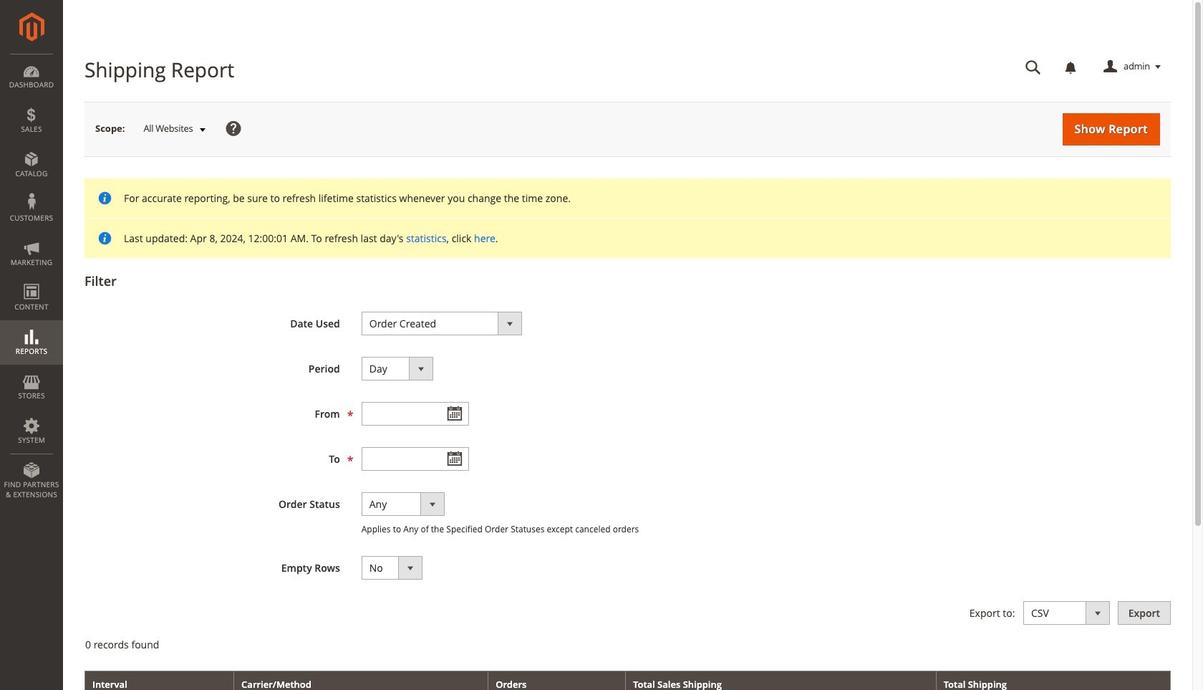Task type: locate. For each thing, give the bounding box(es) containing it.
None text field
[[1016, 54, 1052, 80]]

None text field
[[362, 402, 469, 426], [362, 447, 469, 471], [362, 402, 469, 426], [362, 447, 469, 471]]

menu bar
[[0, 54, 63, 507]]



Task type: describe. For each thing, give the bounding box(es) containing it.
magento admin panel image
[[19, 12, 44, 42]]



